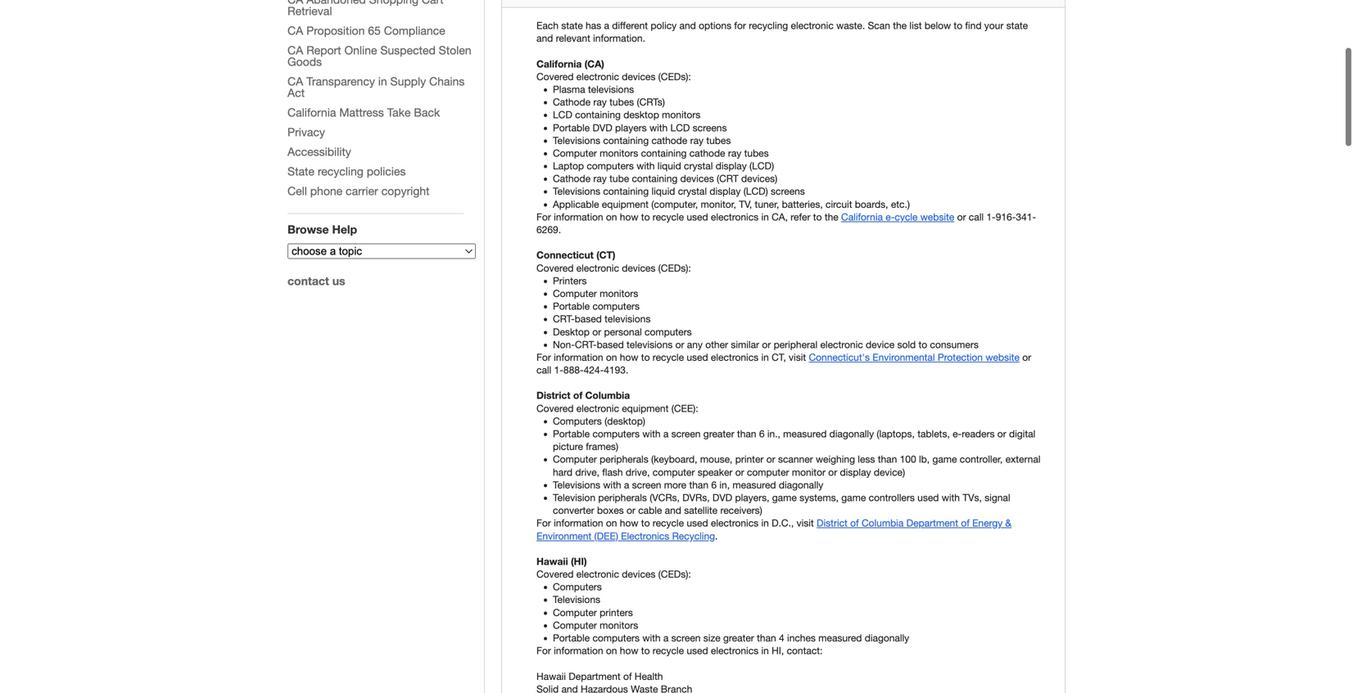 Task type: locate. For each thing, give the bounding box(es) containing it.
3 information from the top
[[554, 518, 604, 529]]

1 computers from the top
[[553, 416, 602, 427]]

in down tuner,
[[762, 211, 769, 223]]

1 vertical spatial california
[[288, 106, 336, 119]]

district down 888-
[[537, 390, 571, 402]]

1 vertical spatial lcd
[[671, 122, 690, 133]]

electronic down (hi)
[[577, 569, 619, 581]]

greater right size
[[723, 633, 754, 644]]

screen down (cee):
[[672, 429, 701, 440]]

3 covered from the top
[[537, 403, 574, 414]]

4 how from the top
[[620, 646, 639, 657]]

0 vertical spatial diagonally
[[830, 429, 874, 440]]

used right controllers
[[918, 492, 939, 504]]

0 vertical spatial dvd
[[593, 122, 613, 133]]

district down systems,
[[817, 518, 848, 529]]

california inside ca abandoned shopping cart retrieval ca proposition 65 compliance ca report online suspected stolen goods ca transparency in supply chains act california mattress take back privacy accessibility state recycling policies cell phone carrier copyright
[[288, 106, 336, 119]]

help
[[332, 223, 357, 236]]

1 vertical spatial recycling
[[318, 165, 364, 178]]

2 vertical spatial measured
[[819, 633, 862, 644]]

1 portable from the top
[[553, 122, 590, 133]]

1 horizontal spatial california
[[537, 58, 582, 69]]

in for for information on how to recycle used electronics in ct, visit connecticut's environmental protection website
[[762, 352, 769, 363]]

computers up any
[[645, 326, 692, 338]]

hard
[[553, 467, 573, 478]]

mouse,
[[700, 454, 733, 466]]

computers down (hi)
[[553, 582, 602, 593]]

a up (keyboard,
[[664, 429, 669, 440]]

computer down picture
[[553, 454, 597, 466]]

1 vertical spatial display
[[710, 186, 741, 197]]

0 horizontal spatial state
[[561, 20, 583, 31]]

contact us
[[288, 274, 345, 288]]

3 electronics from the top
[[711, 518, 759, 529]]

information up the hawaii department of health
[[554, 646, 604, 657]]

or call 1-916-341- 6269.
[[537, 211, 1037, 236]]

dvd
[[593, 122, 613, 133], [713, 492, 733, 504]]

1 cathode from the top
[[553, 96, 591, 108]]

of down 888-
[[573, 390, 583, 402]]

tablets,
[[918, 429, 950, 440]]

2 vertical spatial diagonally
[[865, 633, 910, 644]]

the down circuit
[[825, 211, 839, 223]]

ray
[[593, 96, 607, 108], [690, 135, 704, 146], [728, 147, 742, 159], [593, 173, 607, 184]]

in inside ca abandoned shopping cart retrieval ca proposition 65 compliance ca report online suspected stolen goods ca transparency in supply chains act california mattress take back privacy accessibility state recycling policies cell phone carrier copyright
[[378, 75, 387, 88]]

1- inside or call 1-916-341- 6269.
[[987, 211, 996, 223]]

state
[[288, 165, 315, 178]]

with left tvs,
[[942, 492, 960, 504]]

in
[[378, 75, 387, 88], [762, 211, 769, 223], [762, 352, 769, 363], [762, 518, 769, 529], [762, 646, 769, 657]]

converter
[[553, 505, 595, 517]]

district inside district of columbia covered electronic equipment (cee):
[[537, 390, 571, 402]]

1 horizontal spatial e-
[[953, 429, 962, 440]]

1 on from the top
[[606, 211, 617, 223]]

1 vertical spatial equipment
[[622, 403, 669, 414]]

3 computer from the top
[[553, 454, 597, 466]]

columbia for department
[[862, 518, 904, 529]]

game up "d.c.," on the right bottom of the page
[[772, 492, 797, 504]]

california
[[537, 58, 582, 69], [288, 106, 336, 119], [842, 211, 883, 223]]

4 recycle from the top
[[653, 646, 684, 657]]

contact us link
[[288, 274, 345, 288]]

monitors inside the covered electronic devices (ceds): computers televisions computer printers computer monitors portable computers with a screen size greater than 4 inches measured diagonally
[[600, 620, 638, 632]]

on down boxes or
[[606, 518, 617, 529]]

4 on from the top
[[606, 646, 617, 657]]

environment
[[537, 531, 592, 542]]

1 (ceds): from the top
[[658, 71, 691, 82]]

(ceds): inside the covered electronic devices (ceds): computers televisions computer printers computer monitors portable computers with a screen size greater than 4 inches measured diagonally
[[658, 569, 691, 581]]

how up the health
[[620, 646, 639, 657]]

electronics down receivers)
[[711, 518, 759, 529]]

information.
[[593, 32, 646, 44]]

0 horizontal spatial screens
[[693, 122, 727, 133]]

any
[[687, 339, 703, 351]]

recycling
[[672, 531, 715, 542]]

mattress
[[339, 106, 384, 119]]

department down controllers
[[907, 518, 959, 529]]

cathode down plasma
[[553, 96, 591, 108]]

computers inside computers (desktop) portable computers with a screen greater than 6 in., measured diagonally (laptops, tablets, e-readers or digital picture frames) computer peripherals (keyboard, mouse, printer or scanner weighing less than 100 lb, game controller, external hard drive, flash drive, computer speaker or computer monitor or display device) televisions with a screen more than 6 in, measured diagonally television peripherals (vcrs, dvrs, dvd players, game systems, game controllers used with tvs, signal converter boxes or cable and satellite receivers)
[[553, 416, 602, 427]]

with inside the covered electronic devices (ceds): computers televisions computer printers computer monitors portable computers with a screen size greater than 4 inches measured diagonally
[[643, 633, 661, 644]]

computers inside computers (desktop) portable computers with a screen greater than 6 in., measured diagonally (laptops, tablets, e-readers or digital picture frames) computer peripherals (keyboard, mouse, printer or scanner weighing less than 100 lb, game controller, external hard drive, flash drive, computer speaker or computer monitor or display device) televisions with a screen more than 6 in, measured diagonally television peripherals (vcrs, dvrs, dvd players, game systems, game controllers used with tvs, signal converter boxes or cable and satellite receivers)
[[593, 429, 640, 440]]

1 televisions from the top
[[553, 135, 601, 146]]

0 horizontal spatial call
[[537, 365, 552, 376]]

based
[[575, 314, 602, 325], [597, 339, 624, 351]]

0 vertical spatial recycling
[[749, 20, 788, 31]]

televisions up laptop
[[553, 135, 601, 146]]

(ca)
[[585, 58, 605, 69]]

1 for from the top
[[537, 211, 551, 223]]

1 vertical spatial dvd
[[713, 492, 733, 504]]

0 vertical spatial peripherals
[[600, 454, 649, 466]]

desktop
[[553, 326, 590, 338]]

2 for from the top
[[537, 352, 551, 363]]

0 vertical spatial equipment
[[602, 199, 649, 210]]

1 computer from the top
[[553, 147, 597, 159]]

1 vertical spatial peripherals
[[598, 492, 647, 504]]

of down less
[[851, 518, 859, 529]]

used for ca,
[[687, 211, 708, 223]]

measured up contact: on the right of page
[[819, 633, 862, 644]]

2 portable from the top
[[553, 301, 590, 312]]

2 how from the top
[[620, 352, 639, 363]]

cathode
[[553, 96, 591, 108], [553, 173, 591, 184]]

0 horizontal spatial dvd
[[593, 122, 613, 133]]

1 horizontal spatial website
[[986, 352, 1020, 363]]

recycle for d.c.,
[[653, 518, 684, 529]]

1 horizontal spatial screens
[[771, 186, 805, 197]]

3 (ceds): from the top
[[658, 569, 691, 581]]

computers down (desktop)
[[593, 429, 640, 440]]

1 vertical spatial call
[[537, 365, 552, 376]]

1 recycle from the top
[[653, 211, 684, 223]]

department left the health
[[569, 671, 621, 683]]

with
[[650, 122, 668, 133], [637, 160, 655, 172], [643, 429, 661, 440], [603, 480, 622, 491], [942, 492, 960, 504], [643, 633, 661, 644]]

information down converter
[[554, 518, 604, 529]]

how for for information on how to recycle used electronics in hi, contact:
[[620, 646, 639, 657]]

recycle for ca,
[[653, 211, 684, 223]]

equipment down tube on the top left of page
[[602, 199, 649, 210]]

2 information from the top
[[554, 352, 604, 363]]

recycling inside ca abandoned shopping cart retrieval ca proposition 65 compliance ca report online suspected stolen goods ca transparency in supply chains act california mattress take back privacy accessibility state recycling policies cell phone carrier copyright
[[318, 165, 364, 178]]

device
[[866, 339, 895, 351]]

state
[[561, 20, 583, 31], [1007, 20, 1028, 31]]

ca abandoned shopping cart retrieval ca proposition 65 compliance ca report online suspected stolen goods ca transparency in supply chains act california mattress take back privacy accessibility state recycling policies cell phone carrier copyright
[[288, 0, 472, 198]]

a inside the covered electronic devices (ceds): computers televisions computer printers computer monitors portable computers with a screen size greater than 4 inches measured diagonally
[[664, 633, 669, 644]]

covered up plasma
[[537, 71, 574, 82]]

3 portable from the top
[[553, 429, 590, 440]]

1 horizontal spatial columbia
[[862, 518, 904, 529]]

call inside or call 1-888-424-4193.
[[537, 365, 552, 376]]

drive, right hard
[[575, 467, 600, 478]]

lcd right players
[[671, 122, 690, 133]]

1 vertical spatial 1-
[[554, 365, 564, 376]]

(ceds): inside california (ca) covered electronic devices (ceds): plasma televisions cathode ray tubes (crts) lcd containing desktop monitors portable dvd players with lcd screens televisions containing cathode ray tubes computer monitors containing cathode ray tubes laptop computers with liquid crystal display (lcd) cathode ray tube containing devices (crt devices) televisions containing liquid crystal display (lcd) screens applicable equipment (computer, monitor, tv, tuner, batteries, circuit boards, etc.)
[[658, 71, 691, 82]]

monitors
[[662, 109, 701, 121], [600, 147, 638, 159], [600, 288, 638, 299], [600, 620, 638, 632]]

(ceds): for printers
[[658, 262, 691, 274]]

district inside 'district of columbia department of energy & environment (dee) electronics recycling'
[[817, 518, 848, 529]]

1 vertical spatial district
[[817, 518, 848, 529]]

display down (crt
[[710, 186, 741, 197]]

covered down hawaii (hi)
[[537, 569, 574, 581]]

connecticut's
[[809, 352, 870, 363]]

0 vertical spatial display
[[716, 160, 747, 172]]

dvd inside california (ca) covered electronic devices (ceds): plasma televisions cathode ray tubes (crts) lcd containing desktop monitors portable dvd players with lcd screens televisions containing cathode ray tubes computer monitors containing cathode ray tubes laptop computers with liquid crystal display (lcd) cathode ray tube containing devices (crt devices) televisions containing liquid crystal display (lcd) screens applicable equipment (computer, monitor, tv, tuner, batteries, circuit boards, etc.)
[[593, 122, 613, 133]]

0 vertical spatial website
[[921, 211, 955, 223]]

1 horizontal spatial game
[[842, 492, 866, 504]]

1- left 341-
[[987, 211, 996, 223]]

visit
[[789, 352, 806, 363], [797, 518, 814, 529]]

portable down plasma
[[553, 122, 590, 133]]

1 vertical spatial cathode
[[690, 147, 726, 159]]

4 televisions from the top
[[553, 595, 601, 606]]

crt- down desktop
[[575, 339, 597, 351]]

on for for information on how to recycle used electronics in hi, contact:
[[606, 646, 617, 657]]

.
[[715, 531, 718, 542]]

3 how from the top
[[620, 518, 639, 529]]

computer up laptop
[[553, 147, 597, 159]]

0 vertical spatial the
[[893, 20, 907, 31]]

and
[[680, 20, 696, 31], [537, 32, 553, 44], [665, 505, 682, 517]]

screens
[[693, 122, 727, 133], [771, 186, 805, 197]]

1 vertical spatial (ceds):
[[658, 262, 691, 274]]

covered inside district of columbia covered electronic equipment (cee):
[[537, 403, 574, 414]]

0 vertical spatial visit
[[789, 352, 806, 363]]

tubes up desktop
[[610, 96, 634, 108]]

4 ca from the top
[[288, 75, 303, 88]]

visit right "d.c.," on the right bottom of the page
[[797, 518, 814, 529]]

navigation
[[288, 0, 476, 302]]

tubes up (crt
[[707, 135, 731, 146]]

1 vertical spatial cathode
[[553, 173, 591, 184]]

1 electronics from the top
[[711, 211, 759, 223]]

state right your
[[1007, 20, 1028, 31]]

1 information from the top
[[554, 211, 604, 223]]

used down satellite
[[687, 518, 708, 529]]

2 vertical spatial televisions
[[627, 339, 673, 351]]

2 horizontal spatial tubes
[[744, 147, 769, 159]]

televisions inside the covered electronic devices (ceds): computers televisions computer printers computer monitors portable computers with a screen size greater than 4 inches measured diagonally
[[553, 595, 601, 606]]

0 horizontal spatial california
[[288, 106, 336, 119]]

call inside or call 1-916-341- 6269.
[[969, 211, 984, 223]]

computers inside the covered electronic devices (ceds): computers televisions computer printers computer monitors portable computers with a screen size greater than 4 inches measured diagonally
[[553, 582, 602, 593]]

(crts)
[[637, 96, 665, 108]]

game right lb,
[[933, 454, 957, 466]]

2 electronics from the top
[[711, 352, 759, 363]]

than left 4 at bottom
[[757, 633, 776, 644]]

covered electronic devices (ceds): printers computer monitors portable computers crt-based televisions desktop or personal computers non-crt-based televisions or any other similar or peripheral electronic device sold to consumers
[[537, 262, 979, 351]]

display up (crt
[[716, 160, 747, 172]]

4 information from the top
[[554, 646, 604, 657]]

1 vertical spatial crt-
[[575, 339, 597, 351]]

drive, right flash on the bottom left of the page
[[626, 467, 650, 478]]

0 vertical spatial (ceds):
[[658, 71, 691, 82]]

1 vertical spatial tubes
[[707, 135, 731, 146]]

televisions up personal on the left of page
[[605, 314, 651, 325]]

electronics for d.c.,
[[711, 518, 759, 529]]

0 vertical spatial hawaii
[[537, 556, 568, 568]]

columbia down 4193.
[[585, 390, 630, 402]]

1 vertical spatial the
[[825, 211, 839, 223]]

6
[[759, 429, 765, 440], [711, 480, 717, 491]]

ca left report on the top left
[[288, 43, 303, 57]]

covered inside the covered electronic devices (ceds): computers televisions computer printers computer monitors portable computers with a screen size greater than 4 inches measured diagonally
[[537, 569, 574, 581]]

0 vertical spatial screens
[[693, 122, 727, 133]]

3 on from the top
[[606, 518, 617, 529]]

4 covered from the top
[[537, 569, 574, 581]]

information down applicable
[[554, 211, 604, 223]]

0 horizontal spatial drive,
[[575, 467, 600, 478]]

1 horizontal spatial recycling
[[749, 20, 788, 31]]

greater up mouse,
[[704, 429, 735, 440]]

or up for information on how to recycle used electronics in ct, visit connecticut's environmental protection website
[[762, 339, 771, 351]]

for for for information on how to recycle used electronics in d.c., visit
[[537, 518, 551, 529]]

and right 'policy'
[[680, 20, 696, 31]]

covered inside california (ca) covered electronic devices (ceds): plasma televisions cathode ray tubes (crts) lcd containing desktop monitors portable dvd players with lcd screens televisions containing cathode ray tubes computer monitors containing cathode ray tubes laptop computers with liquid crystal display (lcd) cathode ray tube containing devices (crt devices) televisions containing liquid crystal display (lcd) screens applicable equipment (computer, monitor, tv, tuner, batteries, circuit boards, etc.)
[[537, 71, 574, 82]]

speaker
[[698, 467, 733, 478]]

size
[[704, 633, 721, 644]]

(lcd) up devices)
[[750, 160, 774, 172]]

how for for information on how to recycle used electronics in ct, visit connecticut's environmental protection website
[[620, 352, 639, 363]]

than inside the covered electronic devices (ceds): computers televisions computer printers computer monitors portable computers with a screen size greater than 4 inches measured diagonally
[[757, 633, 776, 644]]

options
[[699, 20, 732, 31]]

devices up personal on the left of page
[[622, 262, 656, 274]]

a
[[604, 20, 610, 31], [664, 429, 669, 440], [624, 480, 630, 491], [664, 633, 669, 644]]

game
[[933, 454, 957, 466], [772, 492, 797, 504], [842, 492, 866, 504]]

1 horizontal spatial the
[[893, 20, 907, 31]]

call for 888-
[[537, 365, 552, 376]]

to inside covered electronic devices (ceds): printers computer monitors portable computers crt-based televisions desktop or personal computers non-crt-based televisions or any other similar or peripheral electronic device sold to consumers
[[919, 339, 928, 351]]

recycle down (computer,
[[653, 211, 684, 223]]

browse
[[288, 223, 329, 236]]

on up the hawaii department of health
[[606, 646, 617, 657]]

display down less
[[840, 467, 871, 478]]

peripheral
[[774, 339, 818, 351]]

columbia
[[585, 390, 630, 402], [862, 518, 904, 529]]

2 cathode from the top
[[553, 173, 591, 184]]

screen up "(vcrs,"
[[632, 480, 662, 491]]

how up 4193.
[[620, 352, 639, 363]]

goods
[[288, 55, 322, 68]]

2 (ceds): from the top
[[658, 262, 691, 274]]

2 on from the top
[[606, 352, 617, 363]]

1 ca from the top
[[288, 0, 303, 6]]

act
[[288, 86, 305, 100]]

0 vertical spatial televisions
[[588, 84, 634, 95]]

on up 4193.
[[606, 352, 617, 363]]

on up (ct)
[[606, 211, 617, 223]]

dvd down 'in,'
[[713, 492, 733, 504]]

2 state from the left
[[1007, 20, 1028, 31]]

controllers
[[869, 492, 915, 504]]

in for for information on how to recycle used electronics in d.c., visit
[[762, 518, 769, 529]]

1 vertical spatial columbia
[[862, 518, 904, 529]]

devices down electronics
[[622, 569, 656, 581]]

1 hawaii from the top
[[537, 556, 568, 568]]

2 computer from the top
[[553, 288, 597, 299]]

1 vertical spatial screens
[[771, 186, 805, 197]]

a up for information on how to recycle used electronics in hi, contact:
[[664, 633, 669, 644]]

(ceds): inside covered electronic devices (ceds): printers computer monitors portable computers crt-based televisions desktop or personal computers non-crt-based televisions or any other similar or peripheral electronic device sold to consumers
[[658, 262, 691, 274]]

2 horizontal spatial california
[[842, 211, 883, 223]]

policy
[[651, 20, 677, 31]]

screen inside the covered electronic devices (ceds): computers televisions computer printers computer monitors portable computers with a screen size greater than 4 inches measured diagonally
[[672, 633, 701, 644]]

or
[[957, 211, 966, 223], [593, 326, 601, 338], [676, 339, 685, 351], [762, 339, 771, 351], [1023, 352, 1032, 363], [998, 429, 1007, 440], [767, 454, 776, 466], [829, 467, 838, 478]]

1 vertical spatial 6
[[711, 480, 717, 491]]

dvd inside computers (desktop) portable computers with a screen greater than 6 in., measured diagonally (laptops, tablets, e-readers or digital picture frames) computer peripherals (keyboard, mouse, printer or scanner weighing less than 100 lb, game controller, external hard drive, flash drive, computer speaker or computer monitor or display device) televisions with a screen more than 6 in, measured diagonally television peripherals (vcrs, dvrs, dvd players, game systems, game controllers used with tvs, signal converter boxes or cable and satellite receivers)
[[713, 492, 733, 504]]

0 horizontal spatial columbia
[[585, 390, 630, 402]]

e- right tablets,
[[953, 429, 962, 440]]

equipment
[[602, 199, 649, 210], [622, 403, 669, 414]]

equipment inside california (ca) covered electronic devices (ceds): plasma televisions cathode ray tubes (crts) lcd containing desktop monitors portable dvd players with lcd screens televisions containing cathode ray tubes computer monitors containing cathode ray tubes laptop computers with liquid crystal display (lcd) cathode ray tube containing devices (crt devices) televisions containing liquid crystal display (lcd) screens applicable equipment (computer, monitor, tv, tuner, batteries, circuit boards, etc.)
[[602, 199, 649, 210]]

(ceds): down (computer,
[[658, 262, 691, 274]]

1 horizontal spatial 6
[[759, 429, 765, 440]]

0 vertical spatial 1-
[[987, 211, 996, 223]]

scan
[[868, 20, 891, 31]]

0 vertical spatial computers
[[553, 416, 602, 427]]

1 vertical spatial e-
[[953, 429, 962, 440]]

used down size
[[687, 646, 708, 657]]

recycling
[[749, 20, 788, 31], [318, 165, 364, 178]]

3 televisions from the top
[[553, 480, 601, 491]]

1 how from the top
[[620, 211, 639, 223]]

0 horizontal spatial 1-
[[554, 365, 564, 376]]

monitors inside covered electronic devices (ceds): printers computer monitors portable computers crt-based televisions desktop or personal computers non-crt-based televisions or any other similar or peripheral electronic device sold to consumers
[[600, 288, 638, 299]]

less
[[858, 454, 875, 466]]

contact:
[[787, 646, 823, 657]]

2 covered from the top
[[537, 262, 574, 274]]

california down boards,
[[842, 211, 883, 223]]

electronic
[[791, 20, 834, 31], [577, 71, 619, 82], [577, 262, 619, 274], [821, 339, 863, 351], [577, 403, 619, 414], [577, 569, 619, 581]]

1 horizontal spatial cathode
[[690, 147, 726, 159]]

how for for information on how to recycle used electronics in ca, refer to the california e-cycle website
[[620, 211, 639, 223]]

find
[[966, 20, 982, 31]]

2 vertical spatial and
[[665, 505, 682, 517]]

1 horizontal spatial tubes
[[707, 135, 731, 146]]

1 horizontal spatial lcd
[[671, 122, 690, 133]]

district for covered
[[537, 390, 571, 402]]

used for ct,
[[687, 352, 708, 363]]

how down boxes or
[[620, 518, 639, 529]]

other
[[706, 339, 728, 351]]

341-
[[1016, 211, 1037, 223]]

equipment inside district of columbia covered electronic equipment (cee):
[[622, 403, 669, 414]]

to inside each state has a different policy and options for recycling electronic waste. scan the list below to find your state and relevant information.
[[954, 20, 963, 31]]

1 vertical spatial visit
[[797, 518, 814, 529]]

information for for information on how to recycle used electronics in hi, contact:
[[554, 646, 604, 657]]

electronic inside each state has a different policy and options for recycling electronic waste. scan the list below to find your state and relevant information.
[[791, 20, 834, 31]]

screen up for information on how to recycle used electronics in hi, contact:
[[672, 633, 701, 644]]

navigation containing ca abandoned shopping cart retrieval
[[288, 0, 476, 302]]

in,
[[720, 480, 730, 491]]

1- inside or call 1-888-424-4193.
[[554, 365, 564, 376]]

laptop
[[553, 160, 584, 172]]

columbia down controllers
[[862, 518, 904, 529]]

1 covered from the top
[[537, 71, 574, 82]]

state up relevant
[[561, 20, 583, 31]]

computers up personal on the left of page
[[593, 301, 640, 312]]

visit for ct,
[[789, 352, 806, 363]]

1- down the 'non-'
[[554, 365, 564, 376]]

televisions inside computers (desktop) portable computers with a screen greater than 6 in., measured diagonally (laptops, tablets, e-readers or digital picture frames) computer peripherals (keyboard, mouse, printer or scanner weighing less than 100 lb, game controller, external hard drive, flash drive, computer speaker or computer monitor or display device) televisions with a screen more than 6 in, measured diagonally television peripherals (vcrs, dvrs, dvd players, game systems, game controllers used with tvs, signal converter boxes or cable and satellite receivers)
[[553, 480, 601, 491]]

with up for information on how to recycle used electronics in hi, contact:
[[643, 633, 661, 644]]

2 computers from the top
[[553, 582, 602, 593]]

for for for information on how to recycle used electronics in ct, visit connecticut's environmental protection website
[[537, 352, 551, 363]]

recycle up the health
[[653, 646, 684, 657]]

information for for information on how to recycle used electronics in ct, visit connecticut's environmental protection website
[[554, 352, 604, 363]]

1 vertical spatial department
[[569, 671, 621, 683]]

1 horizontal spatial drive,
[[626, 467, 650, 478]]

&
[[1006, 518, 1012, 529]]

connecticut's environmental protection website link
[[809, 352, 1020, 363]]

1 vertical spatial crystal
[[678, 186, 707, 197]]

(ceds): for computers
[[658, 569, 691, 581]]

4 computer from the top
[[553, 607, 597, 619]]

1 vertical spatial (lcd)
[[744, 186, 768, 197]]

used for hi,
[[687, 646, 708, 657]]

electronics for ct,
[[711, 352, 759, 363]]

greater
[[704, 429, 735, 440], [723, 633, 754, 644]]

used
[[687, 211, 708, 223], [687, 352, 708, 363], [918, 492, 939, 504], [687, 518, 708, 529], [687, 646, 708, 657]]

(lcd)
[[750, 160, 774, 172], [744, 186, 768, 197]]

0 vertical spatial cathode
[[553, 96, 591, 108]]

computer left printers
[[553, 607, 597, 619]]

televisions up applicable
[[553, 186, 601, 197]]

3 recycle from the top
[[653, 518, 684, 529]]

frames)
[[586, 441, 619, 453]]

computers up tube on the top left of page
[[587, 160, 634, 172]]

0 vertical spatial call
[[969, 211, 984, 223]]

1 vertical spatial computers
[[553, 582, 602, 593]]

department
[[907, 518, 959, 529], [569, 671, 621, 683]]

recycle for hi,
[[653, 646, 684, 657]]

call for 916-
[[969, 211, 984, 223]]

1 horizontal spatial state
[[1007, 20, 1028, 31]]

and inside computers (desktop) portable computers with a screen greater than 6 in., measured diagonally (laptops, tablets, e-readers or digital picture frames) computer peripherals (keyboard, mouse, printer or scanner weighing less than 100 lb, game controller, external hard drive, flash drive, computer speaker or computer monitor or display device) televisions with a screen more than 6 in, measured diagonally television peripherals (vcrs, dvrs, dvd players, game systems, game controllers used with tvs, signal converter boxes or cable and satellite receivers)
[[665, 505, 682, 517]]

electronic inside district of columbia covered electronic equipment (cee):
[[577, 403, 619, 414]]

1- for 888-
[[554, 365, 564, 376]]

monitors down printers
[[600, 620, 638, 632]]

back
[[414, 106, 440, 119]]

2 hawaii from the top
[[537, 671, 566, 683]]

printers
[[553, 275, 587, 287]]

hawaii (hi)
[[537, 556, 587, 568]]

3 for from the top
[[537, 518, 551, 529]]

0 horizontal spatial tubes
[[610, 96, 634, 108]]

district of columbia department of energy & environment (dee) electronics recycling link
[[537, 518, 1012, 542]]

4 for from the top
[[537, 646, 551, 657]]

0 vertical spatial tubes
[[610, 96, 634, 108]]

4 electronics from the top
[[711, 646, 759, 657]]

or right desktop
[[593, 326, 601, 338]]

0 vertical spatial greater
[[704, 429, 735, 440]]

2 recycle from the top
[[653, 352, 684, 363]]

electronics down size
[[711, 646, 759, 657]]

electronics down similar
[[711, 352, 759, 363]]

1 vertical spatial based
[[597, 339, 624, 351]]

tab
[[501, 0, 1066, 7]]

for information on how to recycle used electronics in ct, visit connecticut's environmental protection website
[[537, 352, 1020, 363]]

cycle
[[895, 211, 918, 223]]

1 horizontal spatial 1-
[[987, 211, 996, 223]]

for information on how to recycle used electronics in ca, refer to the california e-cycle website
[[537, 211, 955, 223]]

2 vertical spatial screen
[[672, 633, 701, 644]]

columbia inside 'district of columbia department of energy & environment (dee) electronics recycling'
[[862, 518, 904, 529]]

0 vertical spatial lcd
[[553, 109, 573, 121]]

1- for 916-
[[987, 211, 996, 223]]

used for d.c.,
[[687, 518, 708, 529]]

in left ct,
[[762, 352, 769, 363]]

6269.
[[537, 224, 561, 236]]

columbia inside district of columbia covered electronic equipment (cee):
[[585, 390, 630, 402]]

call left 888-
[[537, 365, 552, 376]]

retrieval
[[288, 4, 332, 18]]

portable
[[553, 122, 590, 133], [553, 301, 590, 312], [553, 429, 590, 440], [553, 633, 590, 644]]

lcd down plasma
[[553, 109, 573, 121]]

0 vertical spatial e-
[[886, 211, 895, 223]]

1 horizontal spatial call
[[969, 211, 984, 223]]

devices inside the covered electronic devices (ceds): computers televisions computer printers computer monitors portable computers with a screen size greater than 4 inches measured diagonally
[[622, 569, 656, 581]]

(dee)
[[594, 531, 618, 542]]

0 vertical spatial california
[[537, 58, 582, 69]]

1 vertical spatial greater
[[723, 633, 754, 644]]

columbia for covered
[[585, 390, 630, 402]]

recycle down cable
[[653, 518, 684, 529]]

california inside california (ca) covered electronic devices (ceds): plasma televisions cathode ray tubes (crts) lcd containing desktop monitors portable dvd players with lcd screens televisions containing cathode ray tubes computer monitors containing cathode ray tubes laptop computers with liquid crystal display (lcd) cathode ray tube containing devices (crt devices) televisions containing liquid crystal display (lcd) screens applicable equipment (computer, monitor, tv, tuner, batteries, circuit boards, etc.)
[[537, 58, 582, 69]]

0 vertical spatial department
[[907, 518, 959, 529]]

or computer
[[736, 467, 789, 478]]

ca down retrieval
[[288, 24, 303, 37]]

4 portable from the top
[[553, 633, 590, 644]]



Task type: describe. For each thing, give the bounding box(es) containing it.
2 vertical spatial california
[[842, 211, 883, 223]]

monitors down (crts)
[[662, 109, 701, 121]]

shopping
[[369, 0, 419, 6]]

0 horizontal spatial the
[[825, 211, 839, 223]]

3 ca from the top
[[288, 43, 303, 57]]

(vcrs,
[[650, 492, 680, 504]]

ca report online suspected stolen goods link
[[288, 43, 472, 68]]

district for department
[[817, 518, 848, 529]]

computers inside the covered electronic devices (ceds): computers televisions computer printers computer monitors portable computers with a screen size greater than 4 inches measured diagonally
[[593, 633, 640, 644]]

circuit
[[826, 199, 853, 210]]

(keyboard,
[[651, 454, 698, 466]]

4
[[779, 633, 785, 644]]

1 vertical spatial website
[[986, 352, 1020, 363]]

portable inside computers (desktop) portable computers with a screen greater than 6 in., measured diagonally (laptops, tablets, e-readers or digital picture frames) computer peripherals (keyboard, mouse, printer or scanner weighing less than 100 lb, game controller, external hard drive, flash drive, computer speaker or computer monitor or display device) televisions with a screen more than 6 in, measured diagonally television peripherals (vcrs, dvrs, dvd players, game systems, game controllers used with tvs, signal converter boxes or cable and satellite receivers)
[[553, 429, 590, 440]]

electronic inside the covered electronic devices (ceds): computers televisions computer printers computer monitors portable computers with a screen size greater than 4 inches measured diagonally
[[577, 569, 619, 581]]

than up dvrs,
[[689, 480, 709, 491]]

information for for information on how to recycle used electronics in ca, refer to the california e-cycle website
[[554, 211, 604, 223]]

inches
[[787, 633, 816, 644]]

of left the health
[[624, 671, 632, 683]]

greater inside computers (desktop) portable computers with a screen greater than 6 in., measured diagonally (laptops, tablets, e-readers or digital picture frames) computer peripherals (keyboard, mouse, printer or scanner weighing less than 100 lb, game controller, external hard drive, flash drive, computer speaker or computer monitor or display device) televisions with a screen more than 6 in, measured diagonally television peripherals (vcrs, dvrs, dvd players, game systems, game controllers used with tvs, signal converter boxes or cable and satellite receivers)
[[704, 429, 735, 440]]

ca abandoned shopping cart retrieval link
[[288, 0, 444, 18]]

device)
[[874, 467, 905, 478]]

or down weighing
[[829, 467, 838, 478]]

tvs,
[[963, 492, 982, 504]]

readers
[[962, 429, 995, 440]]

0 vertical spatial based
[[575, 314, 602, 325]]

0 horizontal spatial website
[[921, 211, 955, 223]]

devices)
[[742, 173, 778, 184]]

(desktop)
[[605, 416, 646, 427]]

browse help
[[288, 223, 357, 236]]

electronic down (ct)
[[577, 262, 619, 274]]

0 vertical spatial liquid
[[658, 160, 681, 172]]

0 vertical spatial screen
[[672, 429, 701, 440]]

hawaii for hawaii (hi)
[[537, 556, 568, 568]]

connecticut (ct)
[[537, 250, 616, 261]]

environmental
[[873, 352, 935, 363]]

etc.)
[[891, 199, 910, 210]]

0 vertical spatial measured
[[783, 429, 827, 440]]

ca proposition 65 compliance link
[[288, 24, 445, 37]]

covered electronic devices (ceds): computers televisions computer printers computer monitors portable computers with a screen size greater than 4 inches measured diagonally
[[537, 569, 910, 644]]

with down (desktop)
[[643, 429, 661, 440]]

1 vertical spatial televisions
[[605, 314, 651, 325]]

for information on how to recycle used electronics in hi, contact:
[[537, 646, 823, 657]]

how for for information on how to recycle used electronics in d.c., visit
[[620, 518, 639, 529]]

picture
[[553, 441, 583, 453]]

or inside or call 1-888-424-4193.
[[1023, 352, 1032, 363]]

report
[[306, 43, 341, 57]]

district of columbia covered electronic equipment (cee):
[[537, 390, 699, 414]]

privacy link
[[288, 125, 325, 139]]

electronics for hi,
[[711, 646, 759, 657]]

0 horizontal spatial lcd
[[553, 109, 573, 121]]

personal
[[604, 326, 642, 338]]

888-
[[564, 365, 584, 376]]

computer inside computers (desktop) portable computers with a screen greater than 6 in., measured diagonally (laptops, tablets, e-readers or digital picture frames) computer peripherals (keyboard, mouse, printer or scanner weighing less than 100 lb, game controller, external hard drive, flash drive, computer speaker or computer monitor or display device) televisions with a screen more than 6 in, measured diagonally television peripherals (vcrs, dvrs, dvd players, game systems, game controllers used with tvs, signal converter boxes or cable and satellite receivers)
[[553, 454, 597, 466]]

printers
[[600, 607, 633, 619]]

or call 1-888-424-4193.
[[537, 352, 1032, 376]]

devices inside covered electronic devices (ceds): printers computer monitors portable computers crt-based televisions desktop or personal computers non-crt-based televisions or any other similar or peripheral electronic device sold to consumers
[[622, 262, 656, 274]]

0 horizontal spatial 6
[[711, 480, 717, 491]]

scanner
[[778, 454, 813, 466]]

2 vertical spatial tubes
[[744, 147, 769, 159]]

dvrs,
[[683, 492, 710, 504]]

cell
[[288, 184, 307, 198]]

flash
[[602, 467, 623, 478]]

on for for information on how to recycle used electronics in ca, refer to the california e-cycle website
[[606, 211, 617, 223]]

televisions inside california (ca) covered electronic devices (ceds): plasma televisions cathode ray tubes (crts) lcd containing desktop monitors portable dvd players with lcd screens televisions containing cathode ray tubes computer monitors containing cathode ray tubes laptop computers with liquid crystal display (lcd) cathode ray tube containing devices (crt devices) televisions containing liquid crystal display (lcd) screens applicable equipment (computer, monitor, tv, tuner, batteries, circuit boards, etc.)
[[588, 84, 634, 95]]

proposition
[[306, 24, 365, 37]]

devices up (crts)
[[622, 71, 656, 82]]

0 vertical spatial cathode
[[652, 135, 688, 146]]

of left energy
[[961, 518, 970, 529]]

1 state from the left
[[561, 20, 583, 31]]

0 vertical spatial crt-
[[553, 314, 575, 325]]

(hi)
[[571, 556, 587, 568]]

cable
[[638, 505, 662, 517]]

display inside computers (desktop) portable computers with a screen greater than 6 in., measured diagonally (laptops, tablets, e-readers or digital picture frames) computer peripherals (keyboard, mouse, printer or scanner weighing less than 100 lb, game controller, external hard drive, flash drive, computer speaker or computer monitor or display device) televisions with a screen more than 6 in, measured diagonally television peripherals (vcrs, dvrs, dvd players, game systems, game controllers used with tvs, signal converter boxes or cable and satellite receivers)
[[840, 467, 871, 478]]

more
[[664, 480, 687, 491]]

portable inside california (ca) covered electronic devices (ceds): plasma televisions cathode ray tubes (crts) lcd containing desktop monitors portable dvd players with lcd screens televisions containing cathode ray tubes computer monitors containing cathode ray tubes laptop computers with liquid crystal display (lcd) cathode ray tube containing devices (crt devices) televisions containing liquid crystal display (lcd) screens applicable equipment (computer, monitor, tv, tuner, batteries, circuit boards, etc.)
[[553, 122, 590, 133]]

for
[[734, 20, 746, 31]]

computer inside covered electronic devices (ceds): printers computer monitors portable computers crt-based televisions desktop or personal computers non-crt-based televisions or any other similar or peripheral electronic device sold to consumers
[[553, 288, 597, 299]]

different
[[612, 20, 648, 31]]

e- inside computers (desktop) portable computers with a screen greater than 6 in., measured diagonally (laptops, tablets, e-readers or digital picture frames) computer peripherals (keyboard, mouse, printer or scanner weighing less than 100 lb, game controller, external hard drive, flash drive, computer speaker or computer monitor or display device) televisions with a screen more than 6 in, measured diagonally television peripherals (vcrs, dvrs, dvd players, game systems, game controllers used with tvs, signal converter boxes or cable and satellite receivers)
[[953, 429, 962, 440]]

electronic inside california (ca) covered electronic devices (ceds): plasma televisions cathode ray tubes (crts) lcd containing desktop monitors portable dvd players with lcd screens televisions containing cathode ray tubes computer monitors containing cathode ray tubes laptop computers with liquid crystal display (lcd) cathode ray tube containing devices (crt devices) televisions containing liquid crystal display (lcd) screens applicable equipment (computer, monitor, tv, tuner, batteries, circuit boards, etc.)
[[577, 71, 619, 82]]

has
[[586, 20, 602, 31]]

covered inside covered electronic devices (ceds): printers computer monitors portable computers crt-based televisions desktop or personal computers non-crt-based televisions or any other similar or peripheral electronic device sold to consumers
[[537, 262, 574, 274]]

recycle for ct,
[[653, 352, 684, 363]]

us
[[332, 274, 345, 288]]

computers inside california (ca) covered electronic devices (ceds): plasma televisions cathode ray tubes (crts) lcd containing desktop monitors portable dvd players with lcd screens televisions containing cathode ray tubes computer monitors containing cathode ray tubes laptop computers with liquid crystal display (lcd) cathode ray tube containing devices (crt devices) televisions containing liquid crystal display (lcd) screens applicable equipment (computer, monitor, tv, tuner, batteries, circuit boards, etc.)
[[587, 160, 634, 172]]

0 vertical spatial crystal
[[684, 160, 713, 172]]

district of columbia department of energy & environment (dee) electronics recycling
[[537, 518, 1012, 542]]

65
[[368, 24, 381, 37]]

1 drive, from the left
[[575, 467, 600, 478]]

below
[[925, 20, 951, 31]]

2 horizontal spatial game
[[933, 454, 957, 466]]

receivers)
[[721, 505, 763, 517]]

your
[[985, 20, 1004, 31]]

used inside computers (desktop) portable computers with a screen greater than 6 in., measured diagonally (laptops, tablets, e-readers or digital picture frames) computer peripherals (keyboard, mouse, printer or scanner weighing less than 100 lb, game controller, external hard drive, flash drive, computer speaker or computer monitor or display device) televisions with a screen more than 6 in, measured diagonally television peripherals (vcrs, dvrs, dvd players, game systems, game controllers used with tvs, signal converter boxes or cable and satellite receivers)
[[918, 492, 939, 504]]

(computer,
[[652, 199, 698, 210]]

1 vertical spatial screen
[[632, 480, 662, 491]]

tube
[[610, 173, 629, 184]]

computer inside california (ca) covered electronic devices (ceds): plasma televisions cathode ray tubes (crts) lcd containing desktop monitors portable dvd players with lcd screens televisions containing cathode ray tubes computer monitors containing cathode ray tubes laptop computers with liquid crystal display (lcd) cathode ray tube containing devices (crt devices) televisions containing liquid crystal display (lcd) screens applicable equipment (computer, monitor, tv, tuner, batteries, circuit boards, etc.)
[[553, 147, 597, 159]]

accessibility link
[[288, 145, 351, 159]]

on for for information on how to recycle used electronics in d.c., visit
[[606, 518, 617, 529]]

5 computer from the top
[[553, 620, 597, 632]]

accessibility
[[288, 145, 351, 159]]

greater inside the covered electronic devices (ceds): computers televisions computer printers computer monitors portable computers with a screen size greater than 4 inches measured diagonally
[[723, 633, 754, 644]]

transparency
[[306, 75, 375, 88]]

1 vertical spatial and
[[537, 32, 553, 44]]

for for for information on how to recycle used electronics in hi, contact:
[[537, 646, 551, 657]]

california e-cycle website link
[[842, 211, 955, 223]]

measured inside the covered electronic devices (ceds): computers televisions computer printers computer monitors portable computers with a screen size greater than 4 inches measured diagonally
[[819, 633, 862, 644]]

take
[[387, 106, 411, 119]]

hawaii for hawaii department of health
[[537, 671, 566, 683]]

portable inside covered electronic devices (ceds): printers computer monitors portable computers crt-based televisions desktop or personal computers non-crt-based televisions or any other similar or peripheral electronic device sold to consumers
[[553, 301, 590, 312]]

electronics for ca,
[[711, 211, 759, 223]]

0 horizontal spatial department
[[569, 671, 621, 683]]

or inside or call 1-916-341- 6269.
[[957, 211, 966, 223]]

0 vertical spatial (lcd)
[[750, 160, 774, 172]]

computers (desktop) portable computers with a screen greater than 6 in., measured diagonally (laptops, tablets, e-readers or digital picture frames) computer peripherals (keyboard, mouse, printer or scanner weighing less than 100 lb, game controller, external hard drive, flash drive, computer speaker or computer monitor or display device) televisions with a screen more than 6 in, measured diagonally television peripherals (vcrs, dvrs, dvd players, game systems, game controllers used with tvs, signal converter boxes or cable and satellite receivers)
[[553, 416, 1041, 517]]

recycling inside each state has a different policy and options for recycling electronic waste. scan the list below to find your state and relevant information.
[[749, 20, 788, 31]]

california (ca) covered electronic devices (ceds): plasma televisions cathode ray tubes (crts) lcd containing desktop monitors portable dvd players with lcd screens televisions containing cathode ray tubes computer monitors containing cathode ray tubes laptop computers with liquid crystal display (lcd) cathode ray tube containing devices (crt devices) televisions containing liquid crystal display (lcd) screens applicable equipment (computer, monitor, tv, tuner, batteries, circuit boards, etc.)
[[537, 58, 910, 210]]

copyright
[[381, 184, 430, 198]]

applicable
[[553, 199, 599, 210]]

916-
[[996, 211, 1016, 223]]

2 drive, from the left
[[626, 467, 650, 478]]

california mattress take back link
[[288, 106, 440, 119]]

electronics
[[621, 531, 670, 542]]

in for for information on how to recycle used electronics in hi, contact:
[[762, 646, 769, 657]]

4193.
[[604, 365, 629, 376]]

or up or computer
[[767, 454, 776, 466]]

a inside each state has a different policy and options for recycling electronic waste. scan the list below to find your state and relevant information.
[[604, 20, 610, 31]]

0 vertical spatial and
[[680, 20, 696, 31]]

department inside 'district of columbia department of energy & environment (dee) electronics recycling'
[[907, 518, 959, 529]]

100
[[900, 454, 917, 466]]

diagonally inside the covered electronic devices (ceds): computers televisions computer printers computer monitors portable computers with a screen size greater than 4 inches measured diagonally
[[865, 633, 910, 644]]

ct,
[[772, 352, 786, 363]]

1 vertical spatial diagonally
[[779, 480, 824, 491]]

0 vertical spatial 6
[[759, 429, 765, 440]]

in for for information on how to recycle used electronics in ca, refer to the california e-cycle website
[[762, 211, 769, 223]]

visit for d.c.,
[[797, 518, 814, 529]]

portable inside the covered electronic devices (ceds): computers televisions computer printers computer monitors portable computers with a screen size greater than 4 inches measured diagonally
[[553, 633, 590, 644]]

waste.
[[837, 20, 865, 31]]

or left any
[[676, 339, 685, 351]]

non-
[[553, 339, 575, 351]]

the inside each state has a different policy and options for recycling electronic waste. scan the list below to find your state and relevant information.
[[893, 20, 907, 31]]

monitors up tube on the top left of page
[[600, 147, 638, 159]]

electronic up connecticut's
[[821, 339, 863, 351]]

than up printer
[[737, 429, 757, 440]]

printer
[[736, 454, 764, 466]]

controller,
[[960, 454, 1003, 466]]

stolen
[[439, 43, 472, 57]]

for for for information on how to recycle used electronics in ca, refer to the california e-cycle website
[[537, 211, 551, 223]]

in.,
[[768, 429, 781, 440]]

similar
[[731, 339, 760, 351]]

or left digital
[[998, 429, 1007, 440]]

with down desktop
[[650, 122, 668, 133]]

2 televisions from the top
[[553, 186, 601, 197]]

with down flash on the bottom left of the page
[[603, 480, 622, 491]]

compliance
[[384, 24, 445, 37]]

information for for information on how to recycle used electronics in d.c., visit
[[554, 518, 604, 529]]

1 vertical spatial liquid
[[652, 186, 675, 197]]

abandoned
[[306, 0, 366, 6]]

a up boxes or
[[624, 480, 630, 491]]

on for for information on how to recycle used electronics in ct, visit connecticut's environmental protection website
[[606, 352, 617, 363]]

of inside district of columbia covered electronic equipment (cee):
[[573, 390, 583, 402]]

(crt
[[717, 173, 739, 184]]

sold
[[898, 339, 916, 351]]

2 ca from the top
[[288, 24, 303, 37]]

refer
[[791, 211, 811, 223]]

carrier
[[346, 184, 378, 198]]

chains
[[429, 75, 465, 88]]

with down players
[[637, 160, 655, 172]]

supply
[[390, 75, 426, 88]]

consumers
[[930, 339, 979, 351]]

than up "device)"
[[878, 454, 897, 466]]

boards,
[[855, 199, 889, 210]]

monitor,
[[701, 199, 736, 210]]

contact
[[288, 274, 329, 288]]

1 vertical spatial measured
[[733, 480, 776, 491]]

devices left (crt
[[681, 173, 714, 184]]

0 horizontal spatial game
[[772, 492, 797, 504]]



Task type: vqa. For each thing, say whether or not it's contained in the screenshot.
measured to the middle
yes



